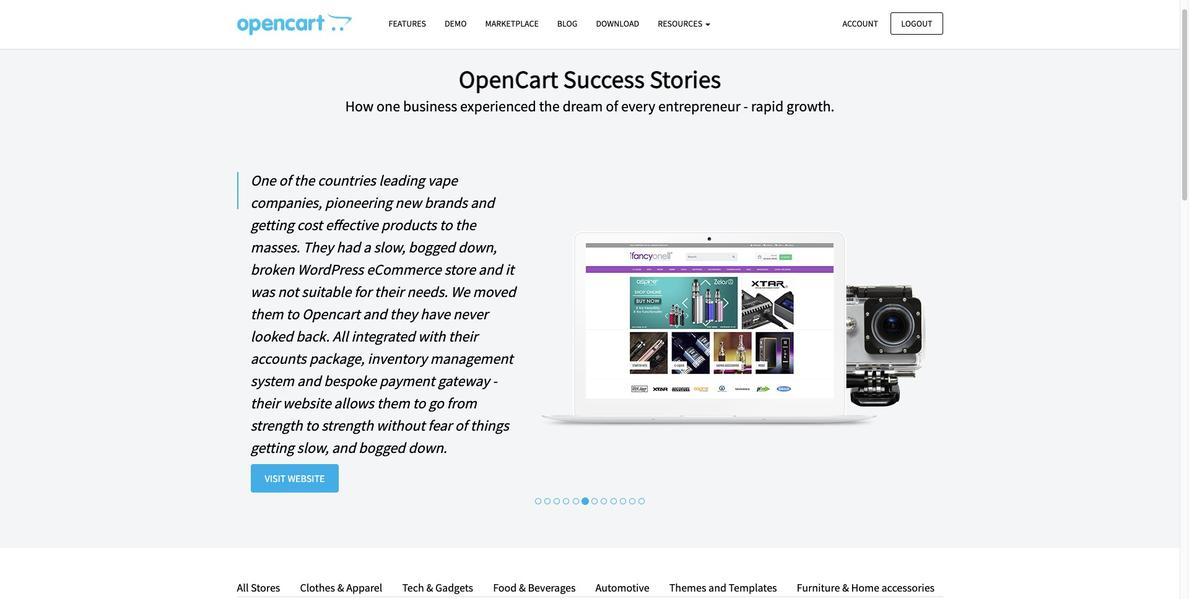 Task type: describe. For each thing, give the bounding box(es) containing it.
features link
[[380, 13, 436, 35]]

system
[[251, 372, 294, 391]]

not
[[278, 282, 299, 302]]

the inside opencart success stories how one business experienced the dream of every entrepreneur - rapid growth.
[[539, 97, 560, 116]]

opencart
[[459, 64, 559, 95]]

one
[[377, 97, 400, 116]]

download
[[596, 18, 640, 29]]

1 vertical spatial them
[[377, 394, 410, 413]]

they
[[390, 305, 418, 324]]

2 vertical spatial of
[[455, 416, 468, 435]]

inventory
[[368, 349, 427, 369]]

to down not
[[286, 305, 299, 324]]

brands
[[425, 193, 468, 212]]

effective
[[326, 216, 378, 235]]

1 strength from the left
[[251, 416, 303, 435]]

& for tech
[[427, 581, 433, 595]]

one
[[251, 171, 276, 190]]

leading
[[379, 171, 425, 190]]

companies,
[[251, 193, 322, 212]]

themes and templates link
[[660, 580, 787, 598]]

food
[[493, 581, 517, 595]]

tech & gadgets
[[402, 581, 474, 595]]

opencart
[[302, 305, 360, 324]]

account link
[[833, 12, 889, 35]]

tech
[[402, 581, 424, 595]]

1 vertical spatial the
[[294, 171, 315, 190]]

dream
[[563, 97, 603, 116]]

was
[[251, 282, 275, 302]]

opencart - showcase image
[[237, 13, 352, 35]]

automotive link
[[587, 580, 659, 598]]

package,
[[309, 349, 365, 369]]

website
[[283, 394, 331, 413]]

down.
[[408, 439, 447, 458]]

payment
[[380, 372, 435, 391]]

and right brands
[[471, 193, 495, 212]]

2 getting from the top
[[251, 439, 294, 458]]

1 horizontal spatial slow,
[[374, 238, 406, 257]]

food & beverages link
[[484, 580, 585, 598]]

download link
[[587, 13, 649, 35]]

stories
[[650, 64, 721, 95]]

things
[[471, 416, 509, 435]]

never
[[453, 305, 488, 324]]

entrepreneur
[[659, 97, 741, 116]]

suitable
[[302, 282, 351, 302]]

visit
[[265, 473, 286, 485]]

growth.
[[787, 97, 835, 116]]

account
[[843, 18, 879, 29]]

ecommerce
[[367, 260, 442, 279]]

0 vertical spatial their
[[375, 282, 404, 302]]

home
[[852, 581, 880, 595]]

visit website
[[265, 473, 325, 485]]

integrated
[[351, 327, 415, 346]]

how
[[345, 97, 374, 116]]

masses.
[[251, 238, 300, 257]]

down,
[[458, 238, 497, 257]]

themes
[[670, 581, 707, 595]]

bespoke
[[324, 372, 377, 391]]

one of the countries leading vape companies, pioneering new brands and getting cost effective products to the masses. they had a slow, bogged down, broken wordpress ecommerce store and it was not suitable for their needs. we moved them to opencart and they have never looked back. all integrated with their accounts package, inventory management system and bespoke payment gateway - their website allows them to go from strength to strength without fear of things getting slow, and bogged down.
[[251, 171, 516, 458]]

looked
[[251, 327, 293, 346]]

0 horizontal spatial all
[[237, 581, 249, 595]]

with
[[418, 327, 446, 346]]

clothes & apparel
[[300, 581, 383, 595]]

back.
[[296, 327, 330, 346]]

blog
[[558, 18, 578, 29]]

moved
[[473, 282, 516, 302]]

demo
[[445, 18, 467, 29]]

for
[[354, 282, 372, 302]]

gadgets
[[436, 581, 474, 595]]

management
[[430, 349, 513, 369]]

countries
[[318, 171, 376, 190]]

1 vertical spatial of
[[279, 171, 291, 190]]

all stores
[[237, 581, 280, 595]]

products
[[381, 216, 437, 235]]

2 strength from the left
[[322, 416, 374, 435]]

0 horizontal spatial slow,
[[297, 439, 329, 458]]

logout
[[902, 18, 933, 29]]

logout link
[[891, 12, 943, 35]]

1 vertical spatial bogged
[[359, 439, 406, 458]]

pioneering
[[325, 193, 392, 212]]

stores
[[251, 581, 280, 595]]

2 horizontal spatial their
[[449, 327, 478, 346]]

website
[[288, 473, 325, 485]]

every
[[621, 97, 656, 116]]

needs.
[[407, 282, 448, 302]]



Task type: locate. For each thing, give the bounding box(es) containing it.
of right the 'fear'
[[455, 416, 468, 435]]

1 horizontal spatial bogged
[[409, 238, 455, 257]]

0 horizontal spatial their
[[251, 394, 280, 413]]

automotive
[[596, 581, 650, 595]]

getting up visit in the bottom of the page
[[251, 439, 294, 458]]

their down 'never'
[[449, 327, 478, 346]]

2 vertical spatial their
[[251, 394, 280, 413]]

bogged down products
[[409, 238, 455, 257]]

clothes
[[300, 581, 335, 595]]

1 horizontal spatial the
[[456, 216, 476, 235]]

and up website
[[297, 372, 321, 391]]

1 & from the left
[[337, 581, 344, 595]]

vape
[[428, 171, 458, 190]]

and inside "themes and templates" link
[[709, 581, 727, 595]]

0 vertical spatial of
[[606, 97, 619, 116]]

bogged
[[409, 238, 455, 257], [359, 439, 406, 458]]

features
[[389, 18, 426, 29]]

& right tech
[[427, 581, 433, 595]]

1 horizontal spatial their
[[375, 282, 404, 302]]

demo link
[[436, 13, 476, 35]]

new
[[395, 193, 422, 212]]

store
[[445, 260, 476, 279]]

& for furniture
[[843, 581, 850, 595]]

their
[[375, 282, 404, 302], [449, 327, 478, 346], [251, 394, 280, 413]]

1 getting from the top
[[251, 216, 294, 235]]

of left the every
[[606, 97, 619, 116]]

and up integrated at the bottom
[[363, 305, 387, 324]]

tech & gadgets link
[[393, 580, 483, 598]]

blog link
[[548, 13, 587, 35]]

furniture & home accessories
[[797, 581, 935, 595]]

to down brands
[[440, 216, 453, 235]]

visit website link
[[251, 465, 339, 493]]

furniture
[[797, 581, 841, 595]]

of right 'one'
[[279, 171, 291, 190]]

the
[[539, 97, 560, 116], [294, 171, 315, 190], [456, 216, 476, 235]]

&
[[337, 581, 344, 595], [427, 581, 433, 595], [519, 581, 526, 595], [843, 581, 850, 595]]

have
[[421, 305, 450, 324]]

0 horizontal spatial -
[[493, 372, 497, 391]]

& for food
[[519, 581, 526, 595]]

them down was
[[251, 305, 283, 324]]

0 horizontal spatial bogged
[[359, 439, 406, 458]]

& inside "link"
[[337, 581, 344, 595]]

we
[[451, 282, 470, 302]]

resources
[[658, 18, 705, 29]]

themes and templates
[[670, 581, 777, 595]]

of
[[606, 97, 619, 116], [279, 171, 291, 190], [455, 416, 468, 435]]

slow, right the a
[[374, 238, 406, 257]]

all up package,
[[333, 327, 348, 346]]

and left the "it"
[[479, 260, 503, 279]]

they
[[303, 238, 334, 257]]

0 horizontal spatial them
[[251, 305, 283, 324]]

& right clothes
[[337, 581, 344, 595]]

& left home
[[843, 581, 850, 595]]

cost
[[297, 216, 323, 235]]

the left dream
[[539, 97, 560, 116]]

0 vertical spatial the
[[539, 97, 560, 116]]

and down allows
[[332, 439, 356, 458]]

had
[[337, 238, 360, 257]]

1 horizontal spatial of
[[455, 416, 468, 435]]

allows
[[334, 394, 374, 413]]

and
[[471, 193, 495, 212], [479, 260, 503, 279], [363, 305, 387, 324], [297, 372, 321, 391], [332, 439, 356, 458], [709, 581, 727, 595]]

all inside 'one of the countries leading vape companies, pioneering new brands and getting cost effective products to the masses. they had a slow, bogged down, broken wordpress ecommerce store and it was not suitable for their needs. we moved them to opencart and they have never looked back. all integrated with their accounts package, inventory management system and bespoke payment gateway - their website allows them to go from strength to strength without fear of things getting slow, and bogged down.'
[[333, 327, 348, 346]]

strength down website
[[251, 416, 303, 435]]

& for clothes
[[337, 581, 344, 595]]

gateway
[[438, 372, 490, 391]]

2 & from the left
[[427, 581, 433, 595]]

- left rapid
[[744, 97, 749, 116]]

0 vertical spatial -
[[744, 97, 749, 116]]

business
[[403, 97, 458, 116]]

resources link
[[649, 13, 720, 35]]

of inside opencart success stories how one business experienced the dream of every entrepreneur - rapid growth.
[[606, 97, 619, 116]]

accounts
[[251, 349, 306, 369]]

fear
[[428, 416, 452, 435]]

- right gateway
[[493, 372, 497, 391]]

1 vertical spatial -
[[493, 372, 497, 391]]

rapid
[[752, 97, 784, 116]]

all stores link
[[237, 580, 290, 598]]

beverages
[[528, 581, 576, 595]]

1 horizontal spatial strength
[[322, 416, 374, 435]]

0 horizontal spatial strength
[[251, 416, 303, 435]]

2 vertical spatial the
[[456, 216, 476, 235]]

the up companies,
[[294, 171, 315, 190]]

clothes & apparel link
[[291, 580, 392, 598]]

without
[[377, 416, 425, 435]]

0 vertical spatial all
[[333, 327, 348, 346]]

templates
[[729, 581, 777, 595]]

it
[[506, 260, 514, 279]]

experienced
[[460, 97, 536, 116]]

0 horizontal spatial of
[[279, 171, 291, 190]]

1 horizontal spatial them
[[377, 394, 410, 413]]

1 vertical spatial all
[[237, 581, 249, 595]]

and right 'themes'
[[709, 581, 727, 595]]

marketplace link
[[476, 13, 548, 35]]

1 vertical spatial slow,
[[297, 439, 329, 458]]

all left stores
[[237, 581, 249, 595]]

to down website
[[306, 416, 319, 435]]

go
[[429, 394, 444, 413]]

0 vertical spatial them
[[251, 305, 283, 324]]

their right for
[[375, 282, 404, 302]]

from
[[447, 394, 477, 413]]

to left go
[[413, 394, 426, 413]]

broken
[[251, 260, 295, 279]]

1 horizontal spatial all
[[333, 327, 348, 346]]

1 vertical spatial their
[[449, 327, 478, 346]]

food & beverages
[[493, 581, 576, 595]]

furniture & home accessories link
[[788, 580, 935, 598]]

strength down allows
[[322, 416, 374, 435]]

the up down,
[[456, 216, 476, 235]]

0 vertical spatial bogged
[[409, 238, 455, 257]]

slow, up website
[[297, 439, 329, 458]]

0 horizontal spatial the
[[294, 171, 315, 190]]

wordpress
[[298, 260, 364, 279]]

2 horizontal spatial the
[[539, 97, 560, 116]]

3 & from the left
[[519, 581, 526, 595]]

marketplace
[[485, 18, 539, 29]]

- inside 'one of the countries leading vape companies, pioneering new brands and getting cost effective products to the masses. they had a slow, bogged down, broken wordpress ecommerce store and it was not suitable for their needs. we moved them to opencart and they have never looked back. all integrated with their accounts package, inventory management system and bespoke payment gateway - their website allows them to go from strength to strength without fear of things getting slow, and bogged down.'
[[493, 372, 497, 391]]

0 vertical spatial getting
[[251, 216, 294, 235]]

slow,
[[374, 238, 406, 257], [297, 439, 329, 458]]

accessories
[[882, 581, 935, 595]]

apparel
[[347, 581, 383, 595]]

0 vertical spatial slow,
[[374, 238, 406, 257]]

them up without
[[377, 394, 410, 413]]

- inside opencart success stories how one business experienced the dream of every entrepreneur - rapid growth.
[[744, 97, 749, 116]]

a
[[363, 238, 371, 257]]

& right food
[[519, 581, 526, 595]]

1 vertical spatial getting
[[251, 439, 294, 458]]

1 horizontal spatial -
[[744, 97, 749, 116]]

getting up masses.
[[251, 216, 294, 235]]

2 horizontal spatial of
[[606, 97, 619, 116]]

opencart success stories how one business experienced the dream of every entrepreneur - rapid growth.
[[345, 64, 835, 116]]

their down system at the left bottom of page
[[251, 394, 280, 413]]

success
[[564, 64, 645, 95]]

bogged down without
[[359, 439, 406, 458]]

to
[[440, 216, 453, 235], [286, 305, 299, 324], [413, 394, 426, 413], [306, 416, 319, 435]]

4 & from the left
[[843, 581, 850, 595]]



Task type: vqa. For each thing, say whether or not it's contained in the screenshot.
CiMarket - Multipurpose Opencart 4x Theme 'image'
no



